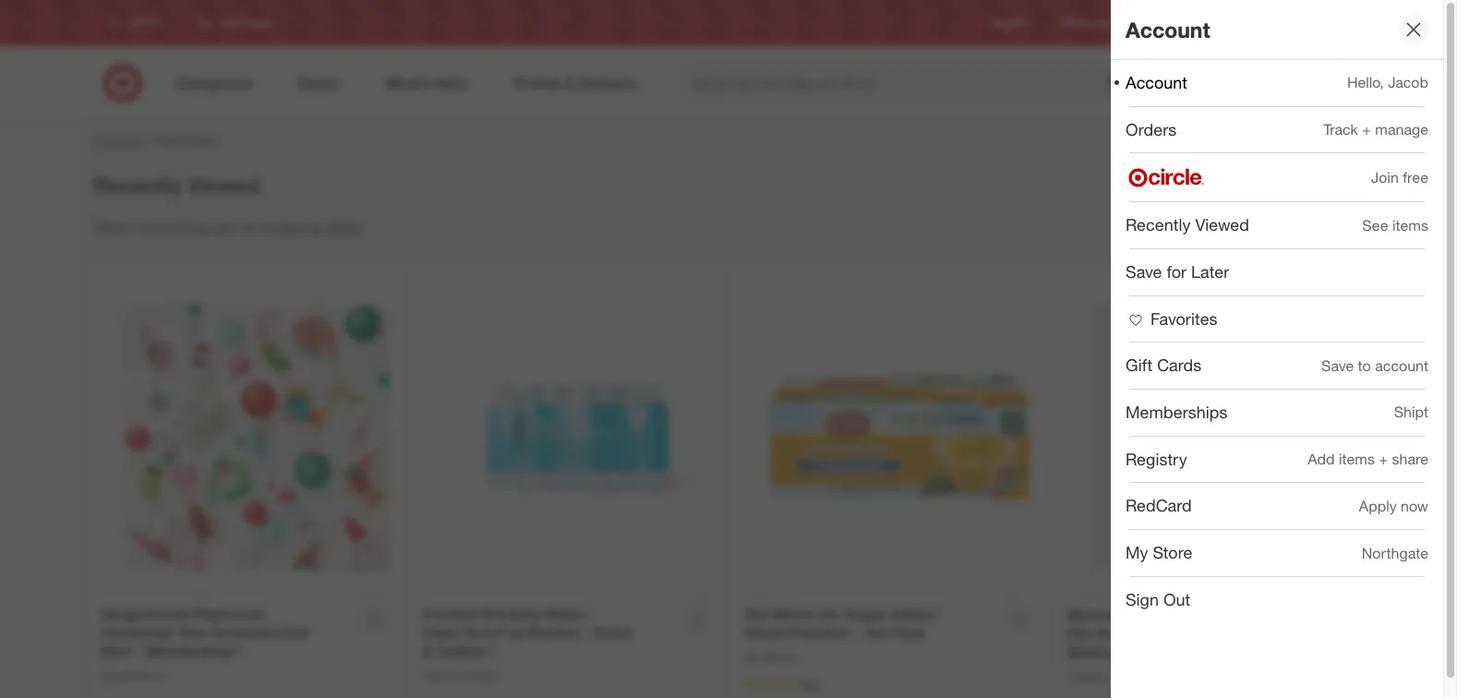 Task type: locate. For each thing, give the bounding box(es) containing it.
1
[[1344, 66, 1349, 77]]

1 horizontal spatial good
[[593, 623, 631, 641]]

viewed
[[188, 172, 260, 198], [1195, 214, 1249, 235]]

out
[[1163, 589, 1191, 609]]

- right 85ct
[[135, 641, 141, 660]]

tree
[[177, 623, 207, 641]]

&
[[423, 641, 433, 660], [454, 668, 461, 682]]

1 horizontal spatial save
[[1322, 356, 1354, 375]]

- right bottles
[[583, 623, 589, 641]]

1 vertical spatial registry
[[1126, 449, 1187, 469]]

jacob
[[1388, 73, 1429, 92]]

1 vertical spatial recently
[[1126, 214, 1191, 235]]

0 horizontal spatial recently viewed
[[93, 172, 260, 198]]

items for recently viewed
[[1392, 216, 1429, 234]]

del up del monte link
[[745, 604, 768, 623]]

peaches
[[790, 623, 850, 641]]

0 horizontal spatial viewed
[[188, 172, 260, 198]]

1 vertical spatial items
[[1339, 450, 1375, 468]]

favorites link
[[1111, 296, 1443, 342]]

1 vertical spatial &
[[454, 668, 461, 682]]

1 vertical spatial monte
[[765, 650, 796, 664]]

good right water on the bottom left
[[593, 623, 631, 641]]

monte left no
[[773, 604, 817, 623]]

cupshe link
[[1068, 669, 1106, 683]]

sign
[[1126, 589, 1159, 609]]

women's colorblock striped rib sweater - cupshe-xs- multicolored link
[[1068, 605, 1268, 661]]

0 horizontal spatial items
[[1339, 450, 1375, 468]]

2 del from the top
[[745, 650, 762, 664]]

del for del monte
[[745, 650, 762, 664]]

- inside gingerbread playhouse christmas tree ornament set 85ct - wondershop™
[[135, 641, 141, 660]]

viewhistory
[[153, 132, 220, 148]]

search
[[1125, 75, 1170, 94]]

del for del monte no sugar added diced peaches - 4ct/16oz
[[745, 604, 768, 623]]

& left gather
[[454, 668, 461, 682]]

gingerbread
[[101, 604, 188, 623]]

save left for
[[1126, 261, 1162, 282]]

items right see
[[1392, 216, 1429, 234]]

0 vertical spatial registry
[[990, 16, 1031, 30]]

1 horizontal spatial viewed
[[1195, 214, 1249, 235]]

1 horizontal spatial registry
[[1126, 449, 1187, 469]]

good down gather™
[[423, 668, 451, 682]]

recently viewed
[[93, 172, 260, 198], [1126, 214, 1249, 235]]

purified drinking water - 24pk/16.9 fl oz bottles - good & gather™ image
[[445, 304, 711, 570]]

women's colorblock striped rib sweater - cupshe image
[[1090, 304, 1357, 571]]

redcard up my store
[[1126, 495, 1192, 516]]

0 horizontal spatial +
[[1362, 120, 1371, 139]]

items
[[1392, 216, 1429, 234], [1339, 450, 1375, 468]]

& left gather™
[[423, 641, 433, 660]]

+ left share
[[1379, 450, 1388, 468]]

registry down memberships
[[1126, 449, 1187, 469]]

0 vertical spatial +
[[1362, 120, 1371, 139]]

share
[[1392, 450, 1429, 468]]

0 vertical spatial &
[[423, 641, 433, 660]]

fl
[[495, 623, 504, 641]]

save left to
[[1322, 356, 1354, 375]]

save to account
[[1322, 356, 1429, 375]]

my
[[1126, 542, 1148, 563]]

sign out link
[[1111, 577, 1443, 623]]

del down the diced
[[745, 650, 762, 664]]

del monte diced peaches fruit cup snacks image
[[767, 304, 1033, 570]]

0 horizontal spatial good
[[423, 668, 451, 682]]

viewed up the later
[[1195, 214, 1249, 235]]

at
[[309, 218, 322, 236]]

1 horizontal spatial +
[[1379, 450, 1388, 468]]

monte down the diced
[[765, 650, 796, 664]]

registry left "weekly"
[[990, 16, 1031, 30]]

recently viewed up everything
[[93, 172, 260, 198]]

account left /
[[93, 132, 141, 148]]

1 vertical spatial viewed
[[1195, 214, 1249, 235]]

save for save to account
[[1322, 356, 1354, 375]]

weekly ad link
[[1061, 15, 1113, 31]]

lately.
[[326, 218, 362, 236]]

0 vertical spatial redcard
[[1143, 16, 1187, 30]]

playhouse
[[192, 604, 265, 623]]

apply now
[[1359, 497, 1429, 515]]

del monte no sugar added diced peaches - 4ct/16oz link
[[745, 604, 936, 641]]

0 horizontal spatial &
[[423, 641, 433, 660]]

here's
[[93, 218, 136, 236]]

save
[[1126, 261, 1162, 282], [1322, 356, 1354, 375]]

view favorites element
[[1126, 308, 1218, 328]]

1 del from the top
[[745, 604, 768, 623]]

0 vertical spatial items
[[1392, 216, 1429, 234]]

85ct
[[101, 641, 131, 660]]

registry
[[990, 16, 1031, 30], [1126, 449, 1187, 469]]

- inside women's colorblock striped rib sweater - cupshe-xs- multicolored
[[1157, 624, 1163, 642]]

recently
[[93, 172, 182, 198], [1126, 214, 1191, 235]]

recently viewed up save for later
[[1126, 214, 1249, 235]]

1 vertical spatial redcard
[[1126, 495, 1192, 516]]

sign out
[[1126, 589, 1191, 609]]

redcard right ad
[[1143, 16, 1187, 30]]

women's
[[1068, 605, 1132, 624]]

del inside "del monte no sugar added diced peaches - 4ct/16oz"
[[745, 604, 768, 623]]

1 vertical spatial save
[[1322, 356, 1354, 375]]

- inside "del monte no sugar added diced peaches - 4ct/16oz"
[[854, 623, 860, 641]]

/
[[145, 132, 149, 148]]

free
[[1403, 168, 1429, 186]]

rib
[[1068, 624, 1091, 642]]

0 vertical spatial del
[[745, 604, 768, 623]]

join free
[[1371, 168, 1429, 186]]

0 vertical spatial monte
[[773, 604, 817, 623]]

northgate
[[1362, 544, 1429, 562]]

1 vertical spatial recently viewed
[[1126, 214, 1249, 235]]

1 vertical spatial del
[[745, 650, 762, 664]]

items right add
[[1339, 450, 1375, 468]]

- right no
[[854, 623, 860, 641]]

see items
[[1362, 216, 1429, 234]]

wondershop™
[[145, 641, 242, 660]]

account up orders
[[1126, 72, 1188, 92]]

recently up for
[[1126, 214, 1191, 235]]

monte inside "del monte no sugar added diced peaches - 4ct/16oz"
[[773, 604, 817, 623]]

0 horizontal spatial save
[[1126, 261, 1162, 282]]

0 vertical spatial save
[[1126, 261, 1162, 282]]

redcard link
[[1143, 15, 1187, 31]]

oz
[[508, 623, 524, 641]]

viewed up "here's everything you've looked at lately."
[[188, 172, 260, 198]]

0 vertical spatial account
[[1126, 16, 1210, 42]]

1 horizontal spatial recently viewed
[[1126, 214, 1249, 235]]

good
[[593, 623, 631, 641], [423, 668, 451, 682]]

monte
[[773, 604, 817, 623], [765, 650, 796, 664]]

looked
[[260, 218, 305, 236]]

purified drinking water - 24pk/16.9 fl oz bottles - good & gather™ link
[[423, 604, 631, 660]]

redcard
[[1143, 16, 1187, 30], [1126, 495, 1192, 516]]

del monte link
[[745, 650, 796, 664]]

del monte
[[745, 650, 796, 664]]

+ right track
[[1362, 120, 1371, 139]]

4ct/16oz
[[864, 623, 925, 641]]

- down sign out
[[1157, 624, 1163, 642]]

added
[[891, 604, 936, 623]]

0 vertical spatial good
[[593, 623, 631, 641]]

good inside purified drinking water - 24pk/16.9 fl oz bottles - good & gather™
[[593, 623, 631, 641]]

0 horizontal spatial recently
[[93, 172, 182, 198]]

1 horizontal spatial recently
[[1126, 214, 1191, 235]]

save for save for later
[[1126, 261, 1162, 282]]

account / viewhistory
[[93, 132, 220, 148]]

account
[[1126, 16, 1210, 42], [1126, 72, 1188, 92], [93, 132, 141, 148]]

sweater
[[1095, 624, 1153, 642]]

554 link
[[745, 677, 821, 694]]

1 horizontal spatial items
[[1392, 216, 1429, 234]]

purified drinking water - 24pk/16.9 fl oz bottles - good & gather™
[[423, 604, 631, 660]]

recently down /
[[93, 172, 182, 198]]

del
[[745, 604, 768, 623], [745, 650, 762, 664]]

recently viewed inside account 'dialog'
[[1126, 214, 1249, 235]]

track
[[1324, 120, 1358, 139]]

redcard inside account 'dialog'
[[1126, 495, 1192, 516]]

diced
[[745, 623, 786, 641]]

account up account hello, jacob element
[[1126, 16, 1210, 42]]

memberships
[[1126, 402, 1228, 422]]

1 vertical spatial good
[[423, 668, 451, 682]]

0 vertical spatial recently
[[93, 172, 182, 198]]



Task type: describe. For each thing, give the bounding box(es) containing it.
weekly ad
[[1061, 16, 1113, 30]]

set
[[285, 623, 309, 641]]

colorblock
[[1136, 605, 1213, 624]]

you've
[[213, 218, 256, 236]]

join free link
[[1111, 154, 1443, 202]]

gather™
[[437, 641, 494, 660]]

1 vertical spatial +
[[1379, 450, 1388, 468]]

weekly
[[1061, 16, 1096, 30]]

del monte no sugar added diced peaches - 4ct/16oz
[[745, 604, 936, 641]]

account
[[1375, 356, 1429, 375]]

wondershop
[[101, 668, 164, 682]]

later
[[1191, 261, 1229, 282]]

track + manage
[[1324, 120, 1429, 139]]

water
[[544, 604, 585, 623]]

gingerbread playhouse christmas tree ornament set 85ct - wondershop™ link
[[101, 604, 309, 660]]

account dialog
[[1111, 0, 1457, 698]]

add items + share
[[1308, 450, 1429, 468]]

for
[[1167, 261, 1187, 282]]

1 horizontal spatial &
[[454, 668, 461, 682]]

0 vertical spatial recently viewed
[[93, 172, 260, 198]]

orders
[[1126, 119, 1177, 139]]

cupshe
[[1068, 669, 1106, 683]]

account hello, jacob element
[[1126, 72, 1188, 92]]

xs-
[[1226, 624, 1252, 642]]

purified
[[423, 604, 477, 623]]

gift
[[1126, 355, 1153, 375]]

0 horizontal spatial registry
[[990, 16, 1031, 30]]

viewed inside account 'dialog'
[[1195, 214, 1249, 235]]

women's colorblock striped rib sweater - cupshe-xs- multicolored
[[1068, 605, 1268, 661]]

hello, jacob
[[1347, 73, 1429, 92]]

items for registry
[[1339, 450, 1375, 468]]

christmas
[[101, 623, 173, 641]]

hello,
[[1347, 73, 1384, 92]]

0 vertical spatial viewed
[[188, 172, 260, 198]]

sugar
[[845, 604, 887, 623]]

2 vertical spatial account
[[93, 132, 141, 148]]

1 link
[[1316, 63, 1357, 103]]

24pk/16.9
[[423, 623, 491, 641]]

striped
[[1217, 605, 1268, 624]]

recently inside account 'dialog'
[[1126, 214, 1191, 235]]

to
[[1358, 356, 1371, 375]]

1 vertical spatial account
[[1126, 72, 1188, 92]]

good & gather link
[[423, 668, 498, 682]]

now
[[1401, 497, 1429, 515]]

here's everything you've looked at lately.
[[93, 218, 362, 236]]

drinking
[[481, 604, 540, 623]]

search button
[[1125, 63, 1170, 107]]

manage
[[1375, 120, 1429, 139]]

ad
[[1099, 16, 1113, 30]]

monte for del monte
[[765, 650, 796, 664]]

registry inside account 'dialog'
[[1126, 449, 1187, 469]]

gift cards
[[1126, 355, 1202, 375]]

gather
[[464, 668, 498, 682]]

shipt
[[1394, 403, 1429, 422]]

see
[[1362, 216, 1388, 234]]

monte for del monte no sugar added diced peaches - 4ct/16oz
[[773, 604, 817, 623]]

gingerbread playhouse christmas tree ornament set 85ct - wondershop™ image
[[123, 304, 389, 570]]

wondershop link
[[101, 668, 164, 682]]

everything
[[140, 218, 209, 236]]

favorites
[[1151, 308, 1218, 328]]

bottles
[[528, 623, 579, 641]]

join
[[1371, 168, 1399, 186]]

554
[[803, 678, 821, 692]]

no
[[821, 604, 841, 623]]

& inside purified drinking water - 24pk/16.9 fl oz bottles - good & gather™
[[423, 641, 433, 660]]

registry link
[[990, 15, 1031, 31]]

store
[[1153, 542, 1193, 563]]

add
[[1308, 450, 1335, 468]]

gingerbread playhouse christmas tree ornament set 85ct - wondershop™
[[101, 604, 309, 660]]

- right water on the bottom left
[[589, 604, 595, 623]]

cupshe-
[[1167, 624, 1226, 642]]

save for later link
[[1111, 249, 1443, 295]]

What can we help you find? suggestions appear below search field
[[682, 63, 1138, 103]]

apply
[[1359, 497, 1397, 515]]

ornament
[[211, 623, 281, 641]]

cards
[[1157, 355, 1202, 375]]

my store
[[1126, 542, 1193, 563]]



Task type: vqa. For each thing, say whether or not it's contained in the screenshot.


